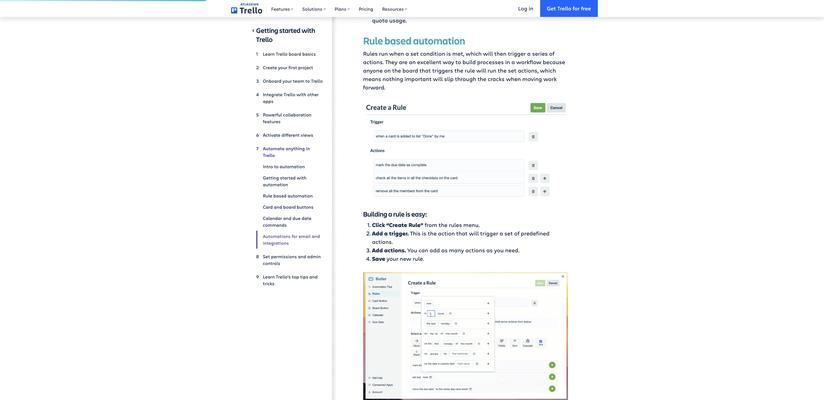 Task type: locate. For each thing, give the bounding box(es) containing it.
based inside rule based automation rules run when a set condition is met, which will then trigger a series of actions. they are an excellent way to build processes in a workflow because anyone on the board that triggers the rule will run the set actions, which means nothing important will slip through the cracks when moving work forward.
[[385, 34, 412, 47]]

in inside automate anything in trello
[[306, 146, 310, 152]]

board for buttons
[[283, 204, 296, 210]]

automations for email and integrations
[[263, 233, 320, 246]]

1 horizontal spatial run
[[488, 67, 497, 74]]

with down intro to automation link
[[297, 175, 307, 181]]

trello
[[558, 5, 572, 12], [256, 35, 273, 44], [276, 51, 288, 57], [311, 78, 323, 84], [284, 92, 296, 97], [263, 152, 275, 159]]

access
[[538, 8, 556, 16]]

easy:
[[412, 210, 427, 219]]

2 vertical spatial set
[[505, 230, 513, 237]]

will down menu.
[[469, 230, 479, 237]]

1 vertical spatial learn
[[263, 274, 275, 280]]

which up build
[[466, 50, 482, 58]]

need.
[[506, 247, 520, 254]]

onboard
[[263, 78, 282, 84]]

rule up "create
[[394, 210, 405, 219]]

getting inside getting started with automation
[[263, 175, 279, 181]]

automation for rule based automation rules run when a set condition is met, which will then trigger a series of actions. they are an excellent way to build processes in a workflow because anyone on the board that triggers the rule will run the set actions, which means nothing important will slip through the cracks when moving work forward.
[[414, 34, 466, 47]]

taken
[[494, 8, 509, 16]]

board up first
[[289, 51, 301, 57]]

1 horizontal spatial in
[[506, 58, 511, 66]]

of up "need."
[[515, 230, 520, 237]]

0 horizontal spatial as
[[442, 247, 448, 254]]

in right log
[[529, 5, 534, 12]]

trello inside getting started with trello
[[256, 35, 273, 44]]

1 vertical spatial which
[[540, 67, 556, 74]]

1 vertical spatial trigger
[[481, 230, 499, 237]]

trigger up workflow
[[508, 50, 526, 58]]

get trello for free link
[[541, 0, 598, 17]]

started inside getting started with trello
[[280, 26, 301, 35]]

1 horizontal spatial trigger
[[508, 50, 526, 58]]

0 vertical spatial an image showing how to create an automation rule on a trello board image
[[363, 101, 568, 201]]

0 vertical spatial based
[[385, 34, 412, 47]]

run down processes
[[488, 67, 497, 74]]

0 horizontal spatial trigger
[[481, 230, 499, 237]]

1 horizontal spatial rule
[[363, 34, 383, 47]]

0 horizontal spatial run
[[379, 50, 388, 58]]

0 vertical spatial to
[[456, 58, 462, 66]]

0 horizontal spatial based
[[274, 193, 287, 199]]

actions.
[[363, 58, 384, 66], [372, 238, 393, 246], [385, 247, 406, 254]]

board inside rule based automation rules run when a set condition is met, which will then trigger a series of actions. they are an excellent way to build processes in a workflow because anyone on the board that triggers the rule will run the set actions, which means nothing important will slip through the cracks when moving work forward.
[[403, 67, 418, 74]]

have
[[480, 8, 493, 16]]

based for rule based automation
[[274, 193, 287, 199]]

a up "you"
[[500, 230, 503, 237]]

from
[[425, 221, 438, 229]]

and inside learn trello's top tips and tricks
[[310, 274, 318, 280]]

set
[[263, 254, 270, 260]]

0 vertical spatial board
[[289, 51, 301, 57]]

create your first project
[[263, 64, 313, 70]]

automation up 'buttons'
[[288, 193, 313, 199]]

1 vertical spatial board
[[403, 67, 418, 74]]

as right add
[[442, 247, 448, 254]]

for
[[573, 5, 580, 12], [292, 233, 298, 239]]

calendar
[[263, 215, 282, 221]]

1 vertical spatial getting
[[263, 175, 279, 181]]

0 vertical spatial of
[[550, 50, 555, 58]]

automate
[[263, 146, 285, 152]]

started down intro to automation link
[[280, 175, 296, 181]]

of up because
[[550, 50, 555, 58]]

automation inside intro to automation link
[[280, 164, 305, 170]]

0 horizontal spatial in
[[306, 146, 310, 152]]

2 vertical spatial with
[[297, 175, 307, 181]]

your left new
[[387, 255, 399, 263]]

to right team
[[306, 78, 310, 84]]

integrate
[[263, 92, 283, 97]]

rule inside rule based automation rules run when a set condition is met, which will then trigger a series of actions. they are an excellent way to build processes in a workflow because anyone on the board that triggers the rule will run the set actions, which means nothing important will slip through the cracks when moving work forward.
[[363, 34, 383, 47]]

set up "need."
[[505, 230, 513, 237]]

1 vertical spatial many
[[449, 247, 464, 254]]

log
[[519, 5, 528, 12]]

trello's
[[276, 274, 291, 280]]

1 vertical spatial of
[[515, 230, 520, 237]]

with for getting started with automation
[[297, 175, 307, 181]]

this is the action that will trigger a set of predefined actions.
[[372, 230, 550, 246]]

actions. up anyone
[[363, 58, 384, 66]]

started inside getting started with automation
[[280, 175, 296, 181]]

2 learn from the top
[[263, 274, 275, 280]]

2 horizontal spatial is
[[447, 50, 451, 58]]

automation for rule based automation
[[288, 193, 313, 199]]

condition
[[421, 50, 446, 58]]

with
[[302, 26, 315, 35], [297, 92, 306, 97], [297, 175, 307, 181]]

0 horizontal spatial that
[[420, 67, 431, 74]]

when down actions,
[[506, 75, 521, 83]]

rule inside rule based automation rules run when a set condition is met, which will then trigger a series of actions. they are an excellent way to build processes in a workflow because anyone on the board that triggers the rule will run the set actions, which means nothing important will slip through the cracks when moving work forward.
[[465, 67, 475, 74]]

1 add from the top
[[372, 230, 383, 237]]

1 vertical spatial add
[[372, 247, 383, 254]]

automate anything in trello
[[263, 146, 310, 159]]

apps
[[263, 98, 274, 104]]

based up 'card and board buttons'
[[274, 193, 287, 199]]

the down from
[[428, 230, 437, 237]]

1 vertical spatial based
[[274, 193, 287, 199]]

and right card
[[274, 204, 282, 210]]

started for automation
[[280, 175, 296, 181]]

your left team
[[283, 78, 292, 84]]

0 horizontal spatial which
[[466, 50, 482, 58]]

processes
[[478, 58, 504, 66]]

1 vertical spatial for
[[292, 233, 298, 239]]

for left email
[[292, 233, 298, 239]]

place
[[510, 8, 525, 16]]

0 vertical spatial when
[[390, 50, 404, 58]]

board down rule based automation link
[[283, 204, 296, 210]]

add
[[430, 247, 440, 254]]

a left workflow
[[512, 58, 515, 66]]

0 vertical spatial for
[[573, 5, 580, 12]]

1 horizontal spatial which
[[540, 67, 556, 74]]

1 horizontal spatial for
[[573, 5, 580, 12]]

runs
[[467, 8, 478, 16]]

card and board buttons
[[263, 204, 314, 210]]

2 as from the left
[[487, 247, 493, 254]]

learn up create
[[263, 51, 275, 57]]

your left first
[[278, 64, 288, 70]]

integrate trello with other apps link
[[256, 89, 323, 107]]

forward.
[[363, 84, 386, 91]]

tips
[[300, 274, 309, 280]]

1 an image showing how to create an automation rule on a trello board image from the top
[[363, 101, 568, 201]]

can
[[419, 247, 429, 254]]

getting down intro on the top left of the page
[[263, 175, 279, 181]]

you
[[495, 247, 504, 254]]

2 vertical spatial is
[[422, 230, 427, 237]]

getting started with trello
[[256, 26, 315, 44]]

0 vertical spatial rule
[[363, 34, 383, 47]]

1 vertical spatial in
[[506, 58, 511, 66]]

0 vertical spatial getting
[[256, 26, 278, 35]]

actions. up new
[[385, 247, 406, 254]]

the inside this is the action that will trigger a set of predefined actions.
[[428, 230, 437, 237]]

powerful collaboration features
[[263, 112, 312, 124]]

1 horizontal spatial many
[[449, 247, 464, 254]]

of inside this is the action that will trigger a set of predefined actions.
[[515, 230, 520, 237]]

2 vertical spatial your
[[387, 255, 399, 263]]

add a trigger.
[[372, 230, 409, 237]]

2 vertical spatial actions.
[[385, 247, 406, 254]]

getting down features
[[256, 26, 278, 35]]

as left "you"
[[487, 247, 493, 254]]

and inside automations for email and integrations
[[312, 233, 320, 239]]

that inside rule based automation rules run when a set condition is met, which will then trigger a series of actions. they are an excellent way to build processes in a workflow because anyone on the board that triggers the rule will run the set actions, which means nothing important will slip through the cracks when moving work forward.
[[420, 67, 431, 74]]

1 vertical spatial your
[[283, 78, 292, 84]]

is up way
[[447, 50, 451, 58]]

set permissions and admin controls link
[[256, 251, 323, 269]]

automation up rule based automation
[[263, 182, 288, 188]]

the up the through
[[455, 67, 464, 74]]

and inside see how many command runs have taken place and access quota usage.
[[526, 8, 536, 16]]

free
[[582, 5, 592, 12]]

2 vertical spatial board
[[283, 204, 296, 210]]

1 vertical spatial with
[[297, 92, 306, 97]]

due
[[293, 215, 301, 221]]

trello inside automate anything in trello
[[263, 152, 275, 159]]

1 vertical spatial an image showing how to create an automation rule on a trello board image
[[363, 272, 568, 400]]

onboard your team to trello
[[263, 78, 323, 84]]

rule up card
[[263, 193, 273, 199]]

0 horizontal spatial when
[[390, 50, 404, 58]]

automation
[[414, 34, 466, 47], [280, 164, 305, 170], [263, 182, 288, 188], [288, 193, 313, 199]]

started down features dropdown button
[[280, 26, 301, 35]]

1 vertical spatial rule
[[263, 193, 273, 199]]

getting started with trello link
[[256, 26, 323, 46]]

0 vertical spatial is
[[447, 50, 451, 58]]

the left cracks
[[478, 75, 487, 83]]

rule based automation
[[263, 193, 313, 199]]

many down this is the action that will trigger a set of predefined actions.
[[449, 247, 464, 254]]

actions. inside rule based automation rules run when a set condition is met, which will then trigger a series of actions. they are an excellent way to build processes in a workflow because anyone on the board that triggers the rule will run the set actions, which means nothing important will slip through the cracks when moving work forward.
[[363, 58, 384, 66]]

0 horizontal spatial is
[[406, 210, 411, 219]]

action
[[438, 230, 455, 237]]

board down an
[[403, 67, 418, 74]]

card and board buttons link
[[256, 202, 323, 213]]

learn inside learn trello's top tips and tricks
[[263, 274, 275, 280]]

automation down 'automate anything in trello' link
[[280, 164, 305, 170]]

and right place
[[526, 8, 536, 16]]

is down click "create rule" from the rules menu.
[[422, 230, 427, 237]]

getting for automation
[[263, 175, 279, 181]]

set
[[411, 50, 419, 58], [508, 67, 517, 74], [505, 230, 513, 237]]

a up are
[[406, 50, 409, 58]]

0 vertical spatial in
[[529, 5, 534, 12]]

many right how
[[422, 8, 437, 16]]

that inside this is the action that will trigger a set of predefined actions.
[[457, 230, 468, 237]]

top
[[292, 274, 299, 280]]

controls
[[263, 260, 281, 266]]

based for rule based automation rules run when a set condition is met, which will then trigger a series of actions. they are an excellent way to build processes in a workflow because anyone on the board that triggers the rule will run the set actions, which means nothing important will slip through the cracks when moving work forward.
[[385, 34, 412, 47]]

2 vertical spatial to
[[274, 164, 279, 170]]

with inside getting started with trello
[[302, 26, 315, 35]]

log in link
[[512, 0, 541, 17]]

based
[[385, 34, 412, 47], [274, 193, 287, 199]]

add down click
[[372, 230, 383, 237]]

1 horizontal spatial rule
[[465, 67, 475, 74]]

when up they
[[390, 50, 404, 58]]

menu.
[[464, 221, 480, 229]]

1 vertical spatial actions.
[[372, 238, 393, 246]]

learn for learn trello's top tips and tricks
[[263, 274, 275, 280]]

that down "excellent" on the top
[[420, 67, 431, 74]]

that down rules
[[457, 230, 468, 237]]

other
[[308, 92, 319, 97]]

automations for email and integrations link
[[256, 231, 323, 249]]

with left other
[[297, 92, 306, 97]]

1 horizontal spatial is
[[422, 230, 427, 237]]

to inside rule based automation rules run when a set condition is met, which will then trigger a series of actions. they are an excellent way to build processes in a workflow because anyone on the board that triggers the rule will run the set actions, which means nothing important will slip through the cracks when moving work forward.
[[456, 58, 462, 66]]

0 horizontal spatial rule
[[263, 193, 273, 199]]

and inside "set permissions and admin controls"
[[298, 254, 306, 260]]

set up an
[[411, 50, 419, 58]]

actions. inside this is the action that will trigger a set of predefined actions.
[[372, 238, 393, 246]]

and right tips
[[310, 274, 318, 280]]

0 vertical spatial many
[[422, 8, 437, 16]]

1 vertical spatial when
[[506, 75, 521, 83]]

and left due
[[284, 215, 292, 221]]

2 add from the top
[[372, 247, 383, 254]]

add inside add actions. you can add as many actions as you need. save your new rule.
[[372, 247, 383, 254]]

in right anything
[[306, 146, 310, 152]]

way
[[443, 58, 455, 66]]

as
[[442, 247, 448, 254], [487, 247, 493, 254]]

started for trello
[[280, 26, 301, 35]]

rule up rules
[[363, 34, 383, 47]]

and left admin
[[298, 254, 306, 260]]

automations
[[263, 233, 291, 239]]

1 learn from the top
[[263, 51, 275, 57]]

add up 'save'
[[372, 247, 383, 254]]

2 horizontal spatial in
[[529, 5, 534, 12]]

add for add a trigger.
[[372, 230, 383, 237]]

rule
[[465, 67, 475, 74], [394, 210, 405, 219]]

1 horizontal spatial of
[[550, 50, 555, 58]]

with inside integrate trello with other apps
[[297, 92, 306, 97]]

1 vertical spatial started
[[280, 175, 296, 181]]

automation inside rule based automation rules run when a set condition is met, which will then trigger a series of actions. they are an excellent way to build processes in a workflow because anyone on the board that triggers the rule will run the set actions, which means nothing important will slip through the cracks when moving work forward.
[[414, 34, 466, 47]]

1 vertical spatial is
[[406, 210, 411, 219]]

1 vertical spatial rule
[[394, 210, 405, 219]]

will inside this is the action that will trigger a set of predefined actions.
[[469, 230, 479, 237]]

is left easy:
[[406, 210, 411, 219]]

0 vertical spatial add
[[372, 230, 383, 237]]

will up processes
[[484, 50, 493, 58]]

actions. down add a trigger.
[[372, 238, 393, 246]]

based inside rule based automation link
[[274, 193, 287, 199]]

intro to automation link
[[256, 161, 323, 172]]

for inside automations for email and integrations
[[292, 233, 298, 239]]

0 vertical spatial learn
[[263, 51, 275, 57]]

trigger up "you"
[[481, 230, 499, 237]]

in down then
[[506, 58, 511, 66]]

usage.
[[390, 17, 407, 24]]

this
[[410, 230, 421, 237]]

board
[[289, 51, 301, 57], [403, 67, 418, 74], [283, 204, 296, 210]]

an image showing how to create an automation rule on a trello board image
[[363, 101, 568, 201], [363, 272, 568, 400]]

1 horizontal spatial that
[[457, 230, 468, 237]]

based down usage.
[[385, 34, 412, 47]]

click "create rule" from the rules menu.
[[372, 221, 480, 229]]

0 vertical spatial that
[[420, 67, 431, 74]]

and
[[526, 8, 536, 16], [274, 204, 282, 210], [284, 215, 292, 221], [312, 233, 320, 239], [298, 254, 306, 260], [310, 274, 318, 280]]

solutions
[[303, 6, 323, 12]]

activate different views link
[[256, 130, 323, 141]]

run up they
[[379, 50, 388, 58]]

1 horizontal spatial to
[[306, 78, 310, 84]]

set left actions,
[[508, 67, 517, 74]]

the up cracks
[[498, 67, 507, 74]]

trigger inside rule based automation rules run when a set condition is met, which will then trigger a series of actions. they are an excellent way to build processes in a workflow because anyone on the board that triggers the rule will run the set actions, which means nothing important will slip through the cracks when moving work forward.
[[508, 50, 526, 58]]

moving
[[523, 75, 542, 83]]

getting started with automation link
[[256, 172, 323, 190]]

rule down build
[[465, 67, 475, 74]]

0 vertical spatial which
[[466, 50, 482, 58]]

with down solutions
[[302, 26, 315, 35]]

2 horizontal spatial to
[[456, 58, 462, 66]]

1 vertical spatial to
[[306, 78, 310, 84]]

which up work at the top of the page
[[540, 67, 556, 74]]

trigger.
[[389, 230, 409, 237]]

1 vertical spatial that
[[457, 230, 468, 237]]

1 horizontal spatial based
[[385, 34, 412, 47]]

actions. inside add actions. you can add as many actions as you need. save your new rule.
[[385, 247, 406, 254]]

0 vertical spatial your
[[278, 64, 288, 70]]

new
[[400, 255, 412, 263]]

getting for trello
[[256, 26, 278, 35]]

0 vertical spatial rule
[[465, 67, 475, 74]]

the
[[393, 67, 401, 74], [455, 67, 464, 74], [498, 67, 507, 74], [478, 75, 487, 83], [439, 221, 448, 229], [428, 230, 437, 237]]

0 horizontal spatial for
[[292, 233, 298, 239]]

0 vertical spatial trigger
[[508, 50, 526, 58]]

to right intro on the top left of the page
[[274, 164, 279, 170]]

your for create
[[278, 64, 288, 70]]

learn up tricks
[[263, 274, 275, 280]]

with inside getting started with automation
[[297, 175, 307, 181]]

getting
[[256, 26, 278, 35], [263, 175, 279, 181]]

getting inside getting started with trello
[[256, 26, 278, 35]]

2 vertical spatial in
[[306, 146, 310, 152]]

will
[[484, 50, 493, 58], [477, 67, 487, 74], [433, 75, 443, 83], [469, 230, 479, 237]]

a up workflow
[[528, 50, 531, 58]]

and right email
[[312, 233, 320, 239]]

1 horizontal spatial when
[[506, 75, 521, 83]]

0 horizontal spatial many
[[422, 8, 437, 16]]

is
[[447, 50, 451, 58], [406, 210, 411, 219], [422, 230, 427, 237]]

automation inside getting started with automation
[[263, 182, 288, 188]]

1 horizontal spatial as
[[487, 247, 493, 254]]

0 vertical spatial started
[[280, 26, 301, 35]]

for left free
[[573, 5, 580, 12]]

0 horizontal spatial of
[[515, 230, 520, 237]]

automation up condition
[[414, 34, 466, 47]]

automation inside rule based automation link
[[288, 193, 313, 199]]

0 vertical spatial actions.
[[363, 58, 384, 66]]

0 vertical spatial with
[[302, 26, 315, 35]]

to down met,
[[456, 58, 462, 66]]



Task type: describe. For each thing, give the bounding box(es) containing it.
many inside add actions. you can add as many actions as you need. save your new rule.
[[449, 247, 464, 254]]

met,
[[453, 50, 465, 58]]

rule for rule based automation rules run when a set condition is met, which will then trigger a series of actions. they are an excellent way to build processes in a workflow because anyone on the board that triggers the rule will run the set actions, which means nothing important will slip through the cracks when moving work forward.
[[363, 34, 383, 47]]

through
[[455, 75, 477, 83]]

automation for intro to automation
[[280, 164, 305, 170]]

anything
[[286, 146, 305, 152]]

onboard your team to trello link
[[256, 75, 323, 87]]

"create
[[387, 221, 408, 229]]

different
[[282, 132, 300, 138]]

team
[[293, 78, 305, 84]]

calendar and due date commands
[[263, 215, 312, 228]]

in inside rule based automation rules run when a set condition is met, which will then trigger a series of actions. they are an excellent way to build processes in a workflow because anyone on the board that triggers the rule will run the set actions, which means nothing important will slip through the cracks when moving work forward.
[[506, 58, 511, 66]]

a inside this is the action that will trigger a set of predefined actions.
[[500, 230, 503, 237]]

with for integrate trello with other apps
[[297, 92, 306, 97]]

atlassian trello image
[[231, 3, 262, 14]]

get trello for free
[[547, 5, 592, 12]]

you
[[408, 247, 418, 254]]

resources button
[[378, 0, 412, 17]]

see how many command runs have taken place and access quota usage.
[[372, 8, 556, 24]]

get
[[547, 5, 556, 12]]

0 vertical spatial run
[[379, 50, 388, 58]]

buttons
[[297, 204, 314, 210]]

is inside this is the action that will trigger a set of predefined actions.
[[422, 230, 427, 237]]

features
[[271, 6, 290, 12]]

a down click
[[385, 230, 388, 237]]

powerful collaboration features link
[[256, 109, 323, 127]]

actions
[[466, 247, 485, 254]]

page progress progress bar
[[0, 0, 206, 1]]

important
[[405, 75, 432, 83]]

anyone
[[363, 67, 383, 74]]

an
[[409, 58, 416, 66]]

the up action
[[439, 221, 448, 229]]

1 as from the left
[[442, 247, 448, 254]]

permissions
[[271, 254, 297, 260]]

set inside this is the action that will trigger a set of predefined actions.
[[505, 230, 513, 237]]

date
[[302, 215, 312, 221]]

add for add actions. you can add as many actions as you need. save your new rule.
[[372, 247, 383, 254]]

pricing
[[359, 6, 373, 12]]

series
[[533, 50, 548, 58]]

is inside rule based automation rules run when a set condition is met, which will then trigger a series of actions. they are an excellent way to build processes in a workflow because anyone on the board that triggers the rule will run the set actions, which means nothing important will slip through the cracks when moving work forward.
[[447, 50, 451, 58]]

integrate trello with other apps
[[263, 92, 319, 104]]

email
[[299, 233, 311, 239]]

trigger inside this is the action that will trigger a set of predefined actions.
[[481, 230, 499, 237]]

first
[[289, 64, 297, 70]]

your inside add actions. you can add as many actions as you need. save your new rule.
[[387, 255, 399, 263]]

views
[[301, 132, 314, 138]]

excellent
[[418, 58, 442, 66]]

1 vertical spatial set
[[508, 67, 517, 74]]

with for getting started with trello
[[302, 26, 315, 35]]

rule based automation rules run when a set condition is met, which will then trigger a series of actions. they are an excellent way to build processes in a workflow because anyone on the board that triggers the rule will run the set actions, which means nothing important will slip through the cracks when moving work forward.
[[363, 34, 566, 91]]

how
[[409, 8, 421, 16]]

slip
[[445, 75, 454, 83]]

means
[[363, 75, 382, 83]]

card
[[263, 204, 273, 210]]

add actions. you can add as many actions as you need. save your new rule.
[[372, 247, 520, 263]]

learn trello's top tips and tricks link
[[256, 271, 323, 289]]

of inside rule based automation rules run when a set condition is met, which will then trigger a series of actions. they are an excellent way to build processes in a workflow because anyone on the board that triggers the rule will run the set actions, which means nothing important will slip through the cracks when moving work forward.
[[550, 50, 555, 58]]

activate
[[263, 132, 281, 138]]

for inside get trello for free link
[[573, 5, 580, 12]]

powerful
[[263, 112, 282, 118]]

rule.
[[413, 255, 424, 263]]

triggers
[[433, 67, 453, 74]]

will down triggers
[[433, 75, 443, 83]]

predefined
[[521, 230, 550, 237]]

board for basics
[[289, 51, 301, 57]]

basics
[[303, 51, 316, 57]]

your for onboard
[[283, 78, 292, 84]]

see
[[398, 8, 407, 16]]

create your first project link
[[256, 62, 323, 73]]

and inside the calendar and due date commands
[[284, 215, 292, 221]]

on
[[384, 67, 391, 74]]

0 horizontal spatial rule
[[394, 210, 405, 219]]

will down processes
[[477, 67, 487, 74]]

a up "create
[[389, 210, 392, 219]]

2 an image showing how to create an automation rule on a trello board image from the top
[[363, 272, 568, 400]]

0 horizontal spatial to
[[274, 164, 279, 170]]

intro
[[263, 164, 273, 170]]

they
[[386, 58, 398, 66]]

calendar and due date commands link
[[256, 213, 323, 231]]

building
[[363, 210, 388, 219]]

quota
[[372, 17, 388, 24]]

integrations
[[263, 240, 289, 246]]

1 vertical spatial run
[[488, 67, 497, 74]]

work
[[544, 75, 557, 83]]

save
[[372, 255, 386, 263]]

set permissions and admin controls
[[263, 254, 321, 266]]

many inside see how many command runs have taken place and access quota usage.
[[422, 8, 437, 16]]

0 vertical spatial set
[[411, 50, 419, 58]]

activate different views
[[263, 132, 314, 138]]

actions,
[[518, 67, 539, 74]]

learn trello board basics link
[[256, 48, 323, 60]]

automate anything in trello link
[[256, 143, 323, 161]]

plans button
[[330, 0, 355, 17]]

cracks
[[488, 75, 505, 83]]

pricing link
[[355, 0, 378, 17]]

rule for rule based automation
[[263, 193, 273, 199]]

log in
[[519, 5, 534, 12]]

features
[[263, 119, 281, 124]]

learn for learn trello board basics
[[263, 51, 275, 57]]

trello inside integrate trello with other apps
[[284, 92, 296, 97]]

click
[[372, 221, 385, 229]]

learn trello's top tips and tricks
[[263, 274, 318, 287]]

are
[[399, 58, 408, 66]]

solutions button
[[298, 0, 330, 17]]

the right on
[[393, 67, 401, 74]]

learn trello board basics
[[263, 51, 316, 57]]



Task type: vqa. For each thing, say whether or not it's contained in the screenshot.
'5' button to the left
no



